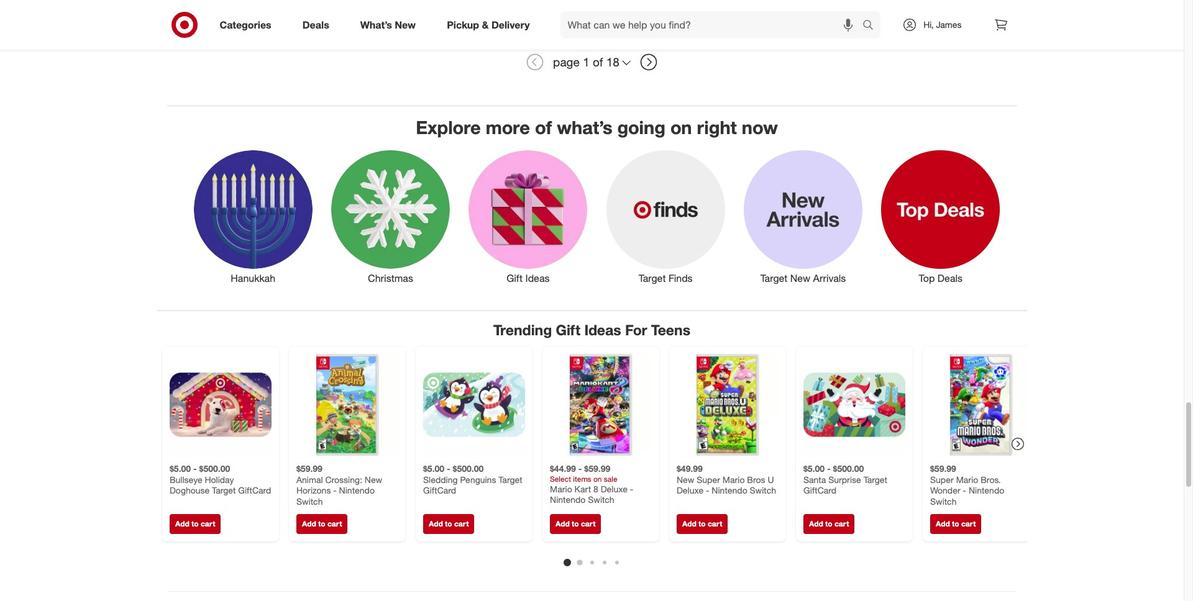 Task type: describe. For each thing, give the bounding box(es) containing it.
bullseye holiday doghouse target giftcard image
[[169, 354, 271, 456]]

add to cart for $59.99 animal crossing: new horizons - nintendo switch
[[302, 519, 342, 529]]

add for $5.00 - $500.00 santa surprise target giftcard
[[809, 519, 823, 529]]

add to cart button for $5.00 - $500.00 bullseye holiday doghouse target giftcard
[[169, 514, 220, 534]]

giftcard inside the $5.00 - $500.00 bullseye holiday doghouse target giftcard
[[238, 485, 271, 496]]

teens
[[651, 321, 690, 339]]

$59.99 for $59.99 animal crossing: new horizons - nintendo switch
[[296, 463, 322, 474]]

search button
[[857, 11, 887, 41]]

1 horizontal spatial gift
[[556, 321, 580, 339]]

search
[[857, 20, 887, 32]]

hanukkah
[[231, 272, 275, 285]]

hi, james
[[923, 19, 962, 30]]

bros.
[[980, 474, 1000, 485]]

new inside $59.99 animal crossing: new horizons - nintendo switch
[[364, 474, 382, 485]]

$44.99
[[550, 463, 576, 474]]

of for 1
[[593, 55, 603, 69]]

sledding
[[423, 474, 457, 485]]

more
[[486, 116, 530, 138]]

for
[[625, 321, 647, 339]]

1 horizontal spatial deals
[[938, 272, 962, 285]]

page
[[553, 55, 580, 69]]

explore more of what's going on right now
[[416, 116, 778, 138]]

cart for $49.99 new super mario bros u deluxe - nintendo switch
[[707, 519, 722, 529]]

0 horizontal spatial gift
[[507, 272, 523, 285]]

to for $59.99 super mario bros. wonder - nintendo switch
[[952, 519, 959, 529]]

- inside $49.99 new super mario bros u deluxe - nintendo switch
[[706, 485, 709, 496]]

wonder
[[930, 485, 960, 496]]

8
[[593, 484, 598, 494]]

items
[[573, 474, 591, 484]]

hanukkah link
[[184, 148, 322, 286]]

$49.99
[[676, 463, 702, 474]]

categories
[[220, 18, 271, 31]]

kart
[[574, 484, 591, 494]]

select
[[550, 474, 571, 484]]

- inside $59.99 animal crossing: new horizons - nintendo switch
[[333, 485, 336, 496]]

categories link
[[209, 11, 287, 39]]

page 1 of 18 button
[[547, 48, 636, 76]]

nintendo inside $44.99 - $59.99 select items on sale mario kart 8 deluxe - nintendo switch
[[550, 495, 585, 505]]

$5.00 for $5.00 - $500.00 sledding penguins target giftcard
[[423, 463, 444, 474]]

deluxe inside $49.99 new super mario bros u deluxe - nintendo switch
[[676, 485, 703, 496]]

$5.00 - $500.00 sledding penguins target giftcard
[[423, 463, 522, 496]]

santa surprise target giftcard image
[[803, 354, 905, 456]]

cart for $5.00 - $500.00 bullseye holiday doghouse target giftcard
[[200, 519, 215, 529]]

to for $44.99 - $59.99 select items on sale mario kart 8 deluxe - nintendo switch
[[571, 519, 579, 529]]

add to cart button for $44.99 - $59.99 select items on sale mario kart 8 deluxe - nintendo switch
[[550, 514, 601, 534]]

18
[[606, 55, 619, 69]]

$500.00 for penguins
[[452, 463, 483, 474]]

page 1 of 18
[[553, 55, 619, 69]]

add to cart for $5.00 - $500.00 santa surprise target giftcard
[[809, 519, 849, 529]]

nintendo inside $59.99 animal crossing: new horizons - nintendo switch
[[339, 485, 374, 496]]

add to cart for $5.00 - $500.00 bullseye holiday doghouse target giftcard
[[175, 519, 215, 529]]

giftcard for $5.00 - $500.00 santa surprise target giftcard
[[803, 485, 836, 496]]

right
[[697, 116, 737, 138]]

$59.99 inside $44.99 - $59.99 select items on sale mario kart 8 deluxe - nintendo switch
[[584, 463, 610, 474]]

cart for $59.99 super mario bros. wonder - nintendo switch
[[961, 519, 975, 529]]

$5.00 - $500.00 santa surprise target giftcard
[[803, 463, 887, 496]]

going
[[617, 116, 665, 138]]

penguins
[[460, 474, 496, 485]]

christmas
[[368, 272, 413, 285]]

$59.99 for $59.99 super mario bros. wonder - nintendo switch
[[930, 463, 956, 474]]

what's
[[360, 18, 392, 31]]

new for $49.99
[[676, 474, 694, 485]]

animal
[[296, 474, 323, 485]]

target finds link
[[597, 148, 734, 286]]

nintendo inside "$59.99 super mario bros. wonder - nintendo switch"
[[968, 485, 1004, 496]]

crossing:
[[325, 474, 362, 485]]

add for $5.00 - $500.00 bullseye holiday doghouse target giftcard
[[175, 519, 189, 529]]

deluxe inside $44.99 - $59.99 select items on sale mario kart 8 deluxe - nintendo switch
[[600, 484, 627, 494]]

u
[[767, 474, 774, 485]]

0 horizontal spatial ideas
[[525, 272, 550, 285]]

add for $5.00 - $500.00 sledding penguins target giftcard
[[428, 519, 443, 529]]

1 horizontal spatial ideas
[[584, 321, 621, 339]]

horizons
[[296, 485, 330, 496]]

new for target
[[790, 272, 810, 285]]

santa
[[803, 474, 826, 485]]

1
[[583, 55, 590, 69]]

to for $5.00 - $500.00 sledding penguins target giftcard
[[445, 519, 452, 529]]

super inside "$59.99 super mario bros. wonder - nintendo switch"
[[930, 474, 953, 485]]

pickup
[[447, 18, 479, 31]]



Task type: vqa. For each thing, say whether or not it's contained in the screenshot.
"at Manhattan Herald Square"
no



Task type: locate. For each thing, give the bounding box(es) containing it.
deals right top
[[938, 272, 962, 285]]

- inside $5.00 - $500.00 santa surprise target giftcard
[[827, 463, 830, 474]]

new for what's
[[395, 18, 416, 31]]

mario left bros
[[722, 474, 744, 485]]

$5.00 up bullseye
[[169, 463, 191, 474]]

1 vertical spatial ideas
[[584, 321, 621, 339]]

giftcard inside $5.00 - $500.00 santa surprise target giftcard
[[803, 485, 836, 496]]

$59.99 up animal
[[296, 463, 322, 474]]

add to cart for $59.99 super mario bros. wonder - nintendo switch
[[935, 519, 975, 529]]

0 vertical spatial of
[[593, 55, 603, 69]]

$500.00 up penguins
[[452, 463, 483, 474]]

to for $49.99 new super mario bros u deluxe - nintendo switch
[[698, 519, 705, 529]]

deluxe right the 8
[[600, 484, 627, 494]]

target
[[639, 272, 666, 285], [760, 272, 787, 285], [498, 474, 522, 485], [863, 474, 887, 485], [212, 485, 235, 496]]

3 $5.00 from the left
[[803, 463, 824, 474]]

cart for $5.00 - $500.00 sledding penguins target giftcard
[[454, 519, 468, 529]]

switch down wonder
[[930, 496, 956, 507]]

switch down bros
[[749, 485, 776, 496]]

sale
[[604, 474, 617, 484]]

mario
[[722, 474, 744, 485], [956, 474, 978, 485], [550, 484, 572, 494]]

of for more
[[535, 116, 552, 138]]

$5.00 inside $5.00 - $500.00 santa surprise target giftcard
[[803, 463, 824, 474]]

of right the 1
[[593, 55, 603, 69]]

surprise
[[828, 474, 861, 485]]

&
[[482, 18, 489, 31]]

1 horizontal spatial giftcard
[[423, 485, 456, 496]]

$5.00 inside the $5.00 - $500.00 bullseye holiday doghouse target giftcard
[[169, 463, 191, 474]]

What can we help you find? suggestions appear below search field
[[560, 11, 866, 39]]

what's new
[[360, 18, 416, 31]]

arrivals
[[813, 272, 846, 285]]

$59.99 up wonder
[[930, 463, 956, 474]]

$500.00 for surprise
[[833, 463, 864, 474]]

$500.00 up surprise
[[833, 463, 864, 474]]

ideas left for
[[584, 321, 621, 339]]

1 $59.99 from the left
[[296, 463, 322, 474]]

new
[[395, 18, 416, 31], [790, 272, 810, 285], [364, 474, 382, 485], [676, 474, 694, 485]]

-
[[193, 463, 196, 474], [446, 463, 450, 474], [578, 463, 582, 474], [827, 463, 830, 474], [630, 484, 633, 494], [333, 485, 336, 496], [706, 485, 709, 496], [963, 485, 966, 496]]

add for $44.99 - $59.99 select items on sale mario kart 8 deluxe - nintendo switch
[[555, 519, 569, 529]]

gift up 'trending'
[[507, 272, 523, 285]]

gift ideas
[[507, 272, 550, 285]]

giftcard left horizons
[[238, 485, 271, 496]]

gift
[[507, 272, 523, 285], [556, 321, 580, 339]]

on for going
[[670, 116, 692, 138]]

target inside $5.00 - $500.00 sledding penguins target giftcard
[[498, 474, 522, 485]]

on left 'right'
[[670, 116, 692, 138]]

target left finds
[[639, 272, 666, 285]]

3 giftcard from the left
[[803, 485, 836, 496]]

$500.00 inside $5.00 - $500.00 santa surprise target giftcard
[[833, 463, 864, 474]]

$59.99 up sale
[[584, 463, 610, 474]]

2 horizontal spatial $5.00
[[803, 463, 824, 474]]

2 horizontal spatial mario
[[956, 474, 978, 485]]

0 horizontal spatial $500.00
[[199, 463, 230, 474]]

switch inside $49.99 new super mario bros u deluxe - nintendo switch
[[749, 485, 776, 496]]

target right surprise
[[863, 474, 887, 485]]

add for $49.99 new super mario bros u deluxe - nintendo switch
[[682, 519, 696, 529]]

top deals link
[[872, 148, 1009, 286]]

nintendo inside $49.99 new super mario bros u deluxe - nintendo switch
[[711, 485, 747, 496]]

new left arrivals
[[790, 272, 810, 285]]

switch down the 8
[[588, 495, 614, 505]]

$59.99 animal crossing: new horizons - nintendo switch
[[296, 463, 382, 507]]

nintendo down bros
[[711, 485, 747, 496]]

$44.99 - $59.99 select items on sale mario kart 8 deluxe - nintendo switch
[[550, 463, 633, 505]]

super
[[696, 474, 720, 485], [930, 474, 953, 485]]

deals
[[302, 18, 329, 31], [938, 272, 962, 285]]

- inside "$59.99 super mario bros. wonder - nintendo switch"
[[963, 485, 966, 496]]

mario kart 8 deluxe - nintendo switch image
[[550, 354, 651, 456], [550, 354, 651, 456]]

gift ideas link
[[459, 148, 597, 286]]

1 super from the left
[[696, 474, 720, 485]]

of inside dropdown button
[[593, 55, 603, 69]]

add to cart button
[[171, 1, 223, 20], [604, 1, 655, 20], [820, 1, 871, 20], [169, 514, 220, 534], [296, 514, 347, 534], [423, 514, 474, 534], [550, 514, 601, 534], [676, 514, 728, 534], [803, 514, 854, 534], [930, 514, 981, 534]]

1 horizontal spatial on
[[670, 116, 692, 138]]

3 $59.99 from the left
[[930, 463, 956, 474]]

1 horizontal spatial $59.99
[[584, 463, 610, 474]]

on for items
[[593, 474, 601, 484]]

new right crossing:
[[364, 474, 382, 485]]

target finds
[[639, 272, 693, 285]]

0 horizontal spatial deals
[[302, 18, 329, 31]]

1 horizontal spatial $500.00
[[452, 463, 483, 474]]

0 vertical spatial on
[[670, 116, 692, 138]]

on left sale
[[593, 474, 601, 484]]

2 giftcard from the left
[[423, 485, 456, 496]]

add for $59.99 super mario bros. wonder - nintendo switch
[[935, 519, 950, 529]]

$5.00 for $5.00 - $500.00 bullseye holiday doghouse target giftcard
[[169, 463, 191, 474]]

add to cart button for $59.99 super mario bros. wonder - nintendo switch
[[930, 514, 981, 534]]

1 horizontal spatial $5.00
[[423, 463, 444, 474]]

mario inside "$59.99 super mario bros. wonder - nintendo switch"
[[956, 474, 978, 485]]

on inside $44.99 - $59.99 select items on sale mario kart 8 deluxe - nintendo switch
[[593, 474, 601, 484]]

mario inside $49.99 new super mario bros u deluxe - nintendo switch
[[722, 474, 744, 485]]

1 horizontal spatial of
[[593, 55, 603, 69]]

$59.99 inside "$59.99 super mario bros. wonder - nintendo switch"
[[930, 463, 956, 474]]

giftcard
[[238, 485, 271, 496], [423, 485, 456, 496], [803, 485, 836, 496]]

add to cart button for $5.00 - $500.00 sledding penguins target giftcard
[[423, 514, 474, 534]]

$5.00
[[169, 463, 191, 474], [423, 463, 444, 474], [803, 463, 824, 474]]

giftcard inside $5.00 - $500.00 sledding penguins target giftcard
[[423, 485, 456, 496]]

$500.00
[[199, 463, 230, 474], [452, 463, 483, 474], [833, 463, 864, 474]]

0 vertical spatial deals
[[302, 18, 329, 31]]

$59.99 super mario bros. wonder - nintendo switch
[[930, 463, 1004, 507]]

switch down horizons
[[296, 496, 322, 507]]

$59.99
[[296, 463, 322, 474], [584, 463, 610, 474], [930, 463, 956, 474]]

ideas
[[525, 272, 550, 285], [584, 321, 621, 339]]

nintendo down bros.
[[968, 485, 1004, 496]]

what's new link
[[350, 11, 431, 39]]

0 horizontal spatial super
[[696, 474, 720, 485]]

0 horizontal spatial deluxe
[[600, 484, 627, 494]]

target inside $5.00 - $500.00 santa surprise target giftcard
[[863, 474, 887, 485]]

- inside the $5.00 - $500.00 bullseye holiday doghouse target giftcard
[[193, 463, 196, 474]]

$59.99 inside $59.99 animal crossing: new horizons - nintendo switch
[[296, 463, 322, 474]]

of
[[593, 55, 603, 69], [535, 116, 552, 138]]

sledding penguins target giftcard image
[[423, 354, 525, 456]]

james
[[936, 19, 962, 30]]

add to cart
[[177, 5, 217, 15], [610, 5, 650, 15], [826, 5, 866, 15], [175, 519, 215, 529], [302, 519, 342, 529], [428, 519, 468, 529], [555, 519, 595, 529], [682, 519, 722, 529], [809, 519, 849, 529], [935, 519, 975, 529]]

1 horizontal spatial mario
[[722, 474, 744, 485]]

explore
[[416, 116, 481, 138]]

add to cart button for $49.99 new super mario bros u deluxe - nintendo switch
[[676, 514, 728, 534]]

1 giftcard from the left
[[238, 485, 271, 496]]

1 horizontal spatial super
[[930, 474, 953, 485]]

mario inside $44.99 - $59.99 select items on sale mario kart 8 deluxe - nintendo switch
[[550, 484, 572, 494]]

deluxe down $49.99
[[676, 485, 703, 496]]

- inside $5.00 - $500.00 sledding penguins target giftcard
[[446, 463, 450, 474]]

1 $5.00 from the left
[[169, 463, 191, 474]]

$5.00 for $5.00 - $500.00 santa surprise target giftcard
[[803, 463, 824, 474]]

bullseye
[[169, 474, 202, 485]]

holiday
[[204, 474, 234, 485]]

deals link
[[292, 11, 345, 39]]

to for $5.00 - $500.00 santa surprise target giftcard
[[825, 519, 832, 529]]

now
[[742, 116, 778, 138]]

1 vertical spatial gift
[[556, 321, 580, 339]]

$500.00 inside $5.00 - $500.00 sledding penguins target giftcard
[[452, 463, 483, 474]]

nintendo down kart
[[550, 495, 585, 505]]

2 $500.00 from the left
[[452, 463, 483, 474]]

switch inside $44.99 - $59.99 select items on sale mario kart 8 deluxe - nintendo switch
[[588, 495, 614, 505]]

what's
[[557, 116, 612, 138]]

on
[[670, 116, 692, 138], [593, 474, 601, 484]]

animal crossing: new horizons - nintendo switch image
[[296, 354, 398, 456], [296, 354, 398, 456]]

0 vertical spatial gift
[[507, 272, 523, 285]]

trending
[[493, 321, 552, 339]]

target inside the $5.00 - $500.00 bullseye holiday doghouse target giftcard
[[212, 485, 235, 496]]

add to cart for $5.00 - $500.00 sledding penguins target giftcard
[[428, 519, 468, 529]]

3 $500.00 from the left
[[833, 463, 864, 474]]

mario left bros.
[[956, 474, 978, 485]]

add to cart button for $5.00 - $500.00 santa surprise target giftcard
[[803, 514, 854, 534]]

gift right 'trending'
[[556, 321, 580, 339]]

add
[[177, 5, 191, 15], [610, 5, 624, 15], [826, 5, 840, 15], [175, 519, 189, 529], [302, 519, 316, 529], [428, 519, 443, 529], [555, 519, 569, 529], [682, 519, 696, 529], [809, 519, 823, 529], [935, 519, 950, 529]]

$5.00 - $500.00 bullseye holiday doghouse target giftcard
[[169, 463, 271, 496]]

ideas up 'trending'
[[525, 272, 550, 285]]

target new arrivals link
[[734, 148, 872, 286]]

1 vertical spatial deals
[[938, 272, 962, 285]]

target left arrivals
[[760, 272, 787, 285]]

1 vertical spatial on
[[593, 474, 601, 484]]

new inside $49.99 new super mario bros u deluxe - nintendo switch
[[676, 474, 694, 485]]

0 horizontal spatial $5.00
[[169, 463, 191, 474]]

delivery
[[491, 18, 530, 31]]

pickup & delivery link
[[436, 11, 545, 39]]

2 $5.00 from the left
[[423, 463, 444, 474]]

0 horizontal spatial on
[[593, 474, 601, 484]]

2 $59.99 from the left
[[584, 463, 610, 474]]

0 horizontal spatial of
[[535, 116, 552, 138]]

new right what's
[[395, 18, 416, 31]]

nintendo
[[339, 485, 374, 496], [711, 485, 747, 496], [968, 485, 1004, 496], [550, 495, 585, 505]]

$500.00 inside the $5.00 - $500.00 bullseye holiday doghouse target giftcard
[[199, 463, 230, 474]]

cart for $59.99 animal crossing: new horizons - nintendo switch
[[327, 519, 342, 529]]

0 vertical spatial ideas
[[525, 272, 550, 285]]

super mario bros. wonder - nintendo switch image
[[930, 354, 1032, 456], [930, 354, 1032, 456]]

2 horizontal spatial $59.99
[[930, 463, 956, 474]]

add for $59.99 animal crossing: new horizons - nintendo switch
[[302, 519, 316, 529]]

1 $500.00 from the left
[[199, 463, 230, 474]]

add to cart for $44.99 - $59.99 select items on sale mario kart 8 deluxe - nintendo switch
[[555, 519, 595, 529]]

2 super from the left
[[930, 474, 953, 485]]

super inside $49.99 new super mario bros u deluxe - nintendo switch
[[696, 474, 720, 485]]

new down $49.99
[[676, 474, 694, 485]]

$5.00 inside $5.00 - $500.00 sledding penguins target giftcard
[[423, 463, 444, 474]]

add to cart button for $59.99 animal crossing: new horizons - nintendo switch
[[296, 514, 347, 534]]

top deals
[[919, 272, 962, 285]]

christmas link
[[322, 148, 459, 286]]

super up wonder
[[930, 474, 953, 485]]

1 vertical spatial of
[[535, 116, 552, 138]]

0 horizontal spatial $59.99
[[296, 463, 322, 474]]

super down $49.99
[[696, 474, 720, 485]]

to for $59.99 animal crossing: new horizons - nintendo switch
[[318, 519, 325, 529]]

deals left what's
[[302, 18, 329, 31]]

hi,
[[923, 19, 934, 30]]

$500.00 for holiday
[[199, 463, 230, 474]]

target down holiday
[[212, 485, 235, 496]]

mario down $44.99
[[550, 484, 572, 494]]

cart
[[203, 5, 217, 15], [635, 5, 650, 15], [851, 5, 866, 15], [200, 519, 215, 529], [327, 519, 342, 529], [454, 519, 468, 529], [581, 519, 595, 529], [707, 519, 722, 529], [834, 519, 849, 529], [961, 519, 975, 529]]

of right more
[[535, 116, 552, 138]]

$5.00 up santa
[[803, 463, 824, 474]]

add to cart for $49.99 new super mario bros u deluxe - nintendo switch
[[682, 519, 722, 529]]

2 horizontal spatial $500.00
[[833, 463, 864, 474]]

new super mario bros u deluxe - nintendo switch image
[[676, 354, 778, 456], [676, 354, 778, 456]]

giftcard for $5.00 - $500.00 sledding penguins target giftcard
[[423, 485, 456, 496]]

$49.99 new super mario bros u deluxe - nintendo switch
[[676, 463, 776, 496]]

top
[[919, 272, 935, 285]]

doghouse
[[169, 485, 209, 496]]

1 horizontal spatial deluxe
[[676, 485, 703, 496]]

switch
[[749, 485, 776, 496], [588, 495, 614, 505], [296, 496, 322, 507], [930, 496, 956, 507]]

switch inside $59.99 animal crossing: new horizons - nintendo switch
[[296, 496, 322, 507]]

giftcard down santa
[[803, 485, 836, 496]]

finds
[[669, 272, 693, 285]]

nintendo down crossing:
[[339, 485, 374, 496]]

$5.00 up sledding at the left bottom of page
[[423, 463, 444, 474]]

bros
[[747, 474, 765, 485]]

giftcard down sledding at the left bottom of page
[[423, 485, 456, 496]]

0 horizontal spatial mario
[[550, 484, 572, 494]]

to
[[193, 5, 200, 15], [626, 5, 633, 15], [842, 5, 849, 15], [191, 519, 198, 529], [318, 519, 325, 529], [445, 519, 452, 529], [571, 519, 579, 529], [698, 519, 705, 529], [825, 519, 832, 529], [952, 519, 959, 529]]

target new arrivals
[[760, 272, 846, 285]]

cart for $5.00 - $500.00 santa surprise target giftcard
[[834, 519, 849, 529]]

target right penguins
[[498, 474, 522, 485]]

$500.00 up holiday
[[199, 463, 230, 474]]

to for $5.00 - $500.00 bullseye holiday doghouse target giftcard
[[191, 519, 198, 529]]

deluxe
[[600, 484, 627, 494], [676, 485, 703, 496]]

cart for $44.99 - $59.99 select items on sale mario kart 8 deluxe - nintendo switch
[[581, 519, 595, 529]]

pickup & delivery
[[447, 18, 530, 31]]

switch inside "$59.99 super mario bros. wonder - nintendo switch"
[[930, 496, 956, 507]]

2 horizontal spatial giftcard
[[803, 485, 836, 496]]

0 horizontal spatial giftcard
[[238, 485, 271, 496]]

trending gift ideas for teens
[[493, 321, 690, 339]]



